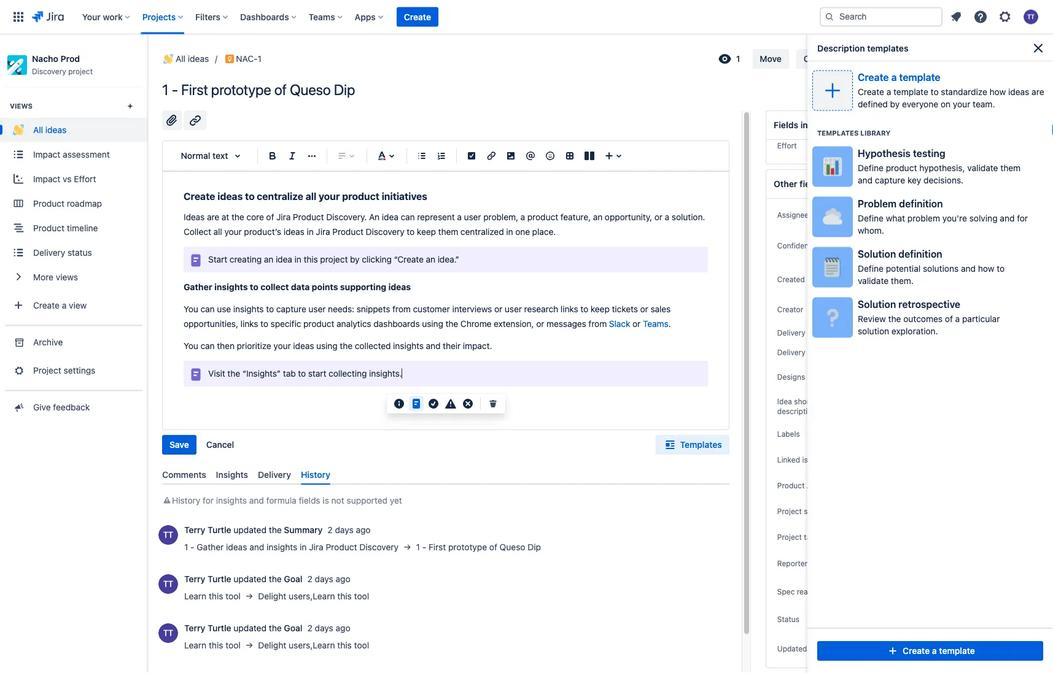 Task type: locate. For each thing, give the bounding box(es) containing it.
0 vertical spatial using
[[422, 319, 443, 329]]

:bar_chart: image
[[823, 157, 843, 177], [823, 157, 843, 177]]

archive up project settings
[[33, 337, 63, 347]]

0 vertical spatial :wave: image
[[163, 54, 173, 64]]

0 horizontal spatial are
[[207, 212, 219, 222]]

1 horizontal spatial capture
[[875, 175, 906, 185]]

project target button
[[774, 530, 829, 545]]

define inside the hypothesis testing define product hypothesis, validate them and capture key decisions.
[[858, 163, 884, 173]]

for
[[1017, 213, 1028, 223], [203, 496, 214, 506]]

1 vertical spatial delight
[[258, 641, 286, 651]]

definition for problem definition
[[899, 198, 943, 210]]

pm for oct 30, 2023 04:02 pm
[[951, 274, 964, 284]]

:wave: image down views
[[13, 124, 24, 135]]

discovery down supported
[[360, 543, 399, 553]]

2 impact from the top
[[33, 174, 60, 184]]

insights down dashboards
[[393, 341, 424, 351]]

editor templates image
[[663, 438, 678, 453]]

you inside "you can use insights to capture user needs: snippets from customer interviews or user research links to keep tickets or sales opportunities, links to specific product analytics dashboards using the chrome extension, or messages from"
[[184, 304, 198, 314]]

collapse image
[[999, 52, 1014, 66]]

solution.
[[672, 212, 705, 222]]

to up the core
[[245, 191, 255, 202]]

primary element
[[7, 0, 820, 34]]

feedback image
[[12, 401, 25, 414]]

solution up review
[[858, 299, 896, 310]]

0 horizontal spatial idea
[[276, 255, 292, 265]]

assessment
[[63, 149, 110, 159]]

2 panel note image from the top
[[189, 367, 203, 382]]

and
[[858, 175, 873, 185], [1000, 213, 1015, 223], [961, 264, 976, 274], [426, 341, 441, 351], [249, 496, 264, 506], [250, 543, 264, 553]]

1 vertical spatial archive
[[33, 337, 63, 347]]

2 vertical spatial template
[[939, 646, 975, 657]]

create right 'apps' dropdown button
[[404, 12, 431, 22]]

delivery inside jira product discovery navigation element
[[33, 248, 65, 258]]

their
[[443, 341, 461, 351]]

0 horizontal spatial keep
[[417, 227, 436, 237]]

template
[[899, 71, 941, 83], [894, 87, 929, 97], [939, 646, 975, 657]]

define inside problem definition define what problem you're solving and for whom.
[[858, 213, 884, 223]]

history
[[301, 470, 330, 480], [172, 496, 200, 506]]

give feedback
[[33, 402, 90, 412]]

1 define from the top
[[858, 163, 884, 173]]

link image
[[484, 149, 499, 163]]

templates inside button
[[680, 440, 722, 450]]

1 horizontal spatial validate
[[968, 163, 998, 173]]

project
[[33, 365, 61, 376], [777, 507, 802, 516], [777, 533, 802, 542]]

all ideas down filters
[[176, 54, 209, 64]]

normal
[[181, 151, 210, 161]]

you for you can use insights to capture user needs: snippets from customer interviews or user research links to keep tickets or sales opportunities, links to specific product analytics dashboards using the chrome extension, or messages from
[[184, 304, 198, 314]]

by inside the main content area, start typing to enter text. text field
[[350, 255, 360, 265]]

using down customer
[[422, 319, 443, 329]]

project for project settings
[[33, 365, 61, 376]]

2 vertical spatial define
[[858, 264, 884, 274]]

add image, video, or file image
[[504, 149, 518, 163]]

2 define from the top
[[858, 213, 884, 223]]

insights
[[214, 282, 248, 292], [233, 304, 264, 314], [393, 341, 424, 351], [216, 496, 247, 506], [267, 543, 297, 553]]

1 vertical spatial days
[[315, 575, 333, 585]]

template inside button
[[939, 646, 975, 657]]

0 horizontal spatial from
[[393, 304, 411, 314]]

None range field
[[870, 236, 1020, 258]]

clone button
[[797, 49, 835, 69]]

can left then
[[201, 341, 215, 351]]

:notepad_spiral: image
[[823, 258, 843, 277]]

0 horizontal spatial -
[[172, 81, 178, 98]]

0 vertical spatial fields
[[800, 179, 822, 189]]

project inside 'button'
[[33, 365, 61, 376]]

your inside create a template create a template to standardize how ideas are defined by everyone on your team.
[[953, 99, 971, 109]]

ideas inside ideas are at the core of jira product discovery. an idea can represent a user problem, a product feature, an opportunity, or a solution. collect all your product's ideas in jira product discovery to keep them centralized in one place.
[[284, 227, 305, 237]]

terry turtle up the 'exploration.'
[[886, 304, 931, 315]]

product down needs:
[[303, 319, 334, 329]]

validate inside solution definition define potential solutions and how to validate them.
[[858, 276, 889, 286]]

0 vertical spatial idea
[[382, 212, 398, 222]]

0 horizontal spatial all ideas link
[[0, 118, 147, 142]]

tickets
[[612, 304, 638, 314]]

learn this tool
[[184, 592, 241, 602], [184, 641, 241, 651]]

1 vertical spatial terry turtle updated the goal 2 days ago
[[184, 624, 350, 634]]

definition inside problem definition define what problem you're solving and for whom.
[[899, 198, 943, 210]]

oct
[[870, 274, 885, 284]]

product area
[[777, 482, 823, 490]]

create inside popup button
[[33, 300, 60, 310]]

1 vertical spatial history
[[172, 496, 200, 506]]

1 horizontal spatial teams
[[643, 319, 669, 329]]

ready right spec
[[797, 588, 817, 596]]

idea up 'collect'
[[276, 255, 292, 265]]

2 vertical spatial project
[[777, 533, 802, 542]]

1 vertical spatial by
[[350, 255, 360, 265]]

visit the "insights" tab to start collecting insights.
[[208, 369, 402, 379]]

of inside solution retrospective review the outcomes of a particular solution exploration.
[[945, 314, 953, 324]]

2023 for 04:02
[[902, 274, 923, 284]]

panel note image for visit
[[189, 367, 203, 382]]

and inside the main content area, start typing to enter text. text field
[[426, 341, 441, 351]]

a down views
[[62, 300, 67, 310]]

history for insights and formula fields is not supported yet
[[172, 496, 402, 506]]

effort inside jira product discovery navigation element
[[74, 174, 96, 184]]

everyone
[[902, 99, 939, 109]]

product inside "product roadmap" link
[[33, 198, 65, 209]]

history down comments
[[172, 496, 200, 506]]

create down more at the top left of the page
[[33, 300, 60, 310]]

all for :wave: icon within jira product discovery navigation element
[[33, 125, 43, 135]]

0 vertical spatial terry turtle updated the goal 2 days ago
[[184, 575, 350, 585]]

can up opportunities,
[[201, 304, 215, 314]]

oct 30, 2023 04:02 pm
[[870, 274, 964, 284]]

1 solution from the top
[[858, 248, 896, 260]]

2 delight from the top
[[258, 641, 286, 651]]

panel note image
[[189, 253, 203, 268], [189, 367, 203, 382]]

0 vertical spatial goal
[[284, 575, 302, 585]]

2 learn from the top
[[184, 641, 207, 651]]

to inside create a template create a template to standardize how ideas are defined by everyone on your team.
[[931, 87, 939, 97]]

idea inside ideas are at the core of jira product discovery. an idea can represent a user problem, a product feature, an opportunity, or a solution. collect all your product's ideas in jira product discovery to keep them centralized in one place.
[[382, 212, 398, 222]]

error image
[[461, 397, 475, 412]]

start inside text field
[[308, 369, 326, 379]]

2023 right the 1,
[[897, 644, 918, 654]]

create inside the main content area, start typing to enter text. text field
[[184, 191, 215, 202]]

0 horizontal spatial all ideas
[[33, 125, 66, 135]]

apps button
[[351, 7, 388, 27]]

and down terry turtle updated the summary 2 days ago
[[250, 543, 264, 553]]

nacho
[[32, 54, 58, 64]]

hypothesis testing define product hypothesis, validate them and capture key decisions.
[[858, 147, 1021, 185]]

2 terry turtle updated the goal 2 days ago from the top
[[184, 624, 350, 634]]

status
[[68, 248, 92, 258], [808, 348, 829, 357]]

project right project settings image
[[33, 365, 61, 376]]

teams left apps
[[309, 12, 335, 22]]

project inside nacho prod discovery project
[[68, 67, 93, 76]]

2 vertical spatial jira
[[309, 543, 323, 553]]

jira image
[[32, 10, 64, 24], [32, 10, 64, 24]]

discovery inside ideas are at the core of jira product discovery. an idea can represent a user problem, a product feature, an opportunity, or a solution. collect all your product's ideas in jira product discovery to keep them centralized in one place.
[[366, 227, 405, 237]]

and inside the hypothesis testing define product hypothesis, validate them and capture key decisions.
[[858, 175, 873, 185]]

1 vertical spatial learn this tool
[[184, 641, 241, 651]]

are inside create a template create a template to standardize how ideas are defined by everyone on your team.
[[1032, 87, 1045, 97]]

1 vertical spatial all
[[33, 125, 43, 135]]

action item image
[[464, 149, 479, 163]]

definition inside solution definition define potential solutions and how to validate them.
[[899, 248, 943, 260]]

collected
[[355, 341, 391, 351]]

solution inside solution definition define potential solutions and how to validate them.
[[858, 248, 896, 260]]

terry turtle image
[[870, 305, 880, 314]]

decisions.
[[924, 175, 964, 185]]

how inside solution definition define potential solutions and how to validate them.
[[978, 264, 995, 274]]

them
[[1001, 163, 1021, 173], [438, 227, 458, 237]]

1 horizontal spatial status
[[808, 348, 829, 357]]

create a view button
[[0, 293, 147, 318]]

an right creating
[[264, 255, 273, 265]]

delivery up delivery status popup button
[[777, 329, 806, 337]]

0 horizontal spatial capture
[[276, 304, 306, 314]]

project up points
[[320, 255, 348, 265]]

:grey_question: image
[[823, 308, 843, 328]]

Search field
[[820, 7, 943, 27]]

solution for solution retrospective
[[858, 299, 896, 310]]

a right represent
[[457, 212, 462, 222]]

to inside ideas are at the core of jira product discovery. an idea can represent a user problem, a product feature, an opportunity, or a solution. collect all your product's ideas in jira product discovery to keep them centralized in one place.
[[407, 227, 415, 237]]

:wave: image right current project sidebar image
[[163, 54, 173, 64]]

create a template button
[[818, 642, 1044, 662]]

0 vertical spatial by
[[890, 99, 900, 109]]

:grey_question: image
[[823, 308, 843, 328]]

you down opportunities,
[[184, 341, 198, 351]]

0 horizontal spatial start
[[308, 369, 326, 379]]

discovery down nacho
[[32, 67, 66, 76]]

0 vertical spatial view
[[828, 120, 847, 130]]

1 horizontal spatial all
[[306, 191, 316, 202]]

0 vertical spatial learn this tool
[[184, 592, 241, 602]]

terry turtle for terry turtle image
[[886, 210, 931, 220]]

0 horizontal spatial archive
[[33, 337, 63, 347]]

idea."
[[438, 255, 459, 265]]

0 horizontal spatial :wave: image
[[13, 124, 24, 135]]

create right "create" image
[[903, 646, 930, 657]]

mention image
[[523, 149, 538, 163]]

pm right 04:13
[[945, 644, 958, 654]]

all inside group
[[33, 125, 43, 135]]

1 panel note image from the top
[[189, 253, 203, 268]]

1 horizontal spatial all ideas
[[176, 54, 209, 64]]

2 delight users,learn this tool from the top
[[258, 641, 369, 651]]

you can use insights to capture user needs: snippets from customer interviews or user research links to keep tickets or sales opportunities, links to specific product analytics dashboards using the chrome extension, or messages from
[[184, 304, 673, 329]]

close image down your profile and settings image
[[1031, 41, 1046, 55]]

and left formula
[[249, 496, 264, 506]]

can for capture
[[201, 304, 215, 314]]

views
[[56, 272, 78, 282]]

2 vertical spatial 2
[[307, 624, 312, 634]]

a left particular
[[956, 314, 960, 324]]

archive inside jira product discovery navigation element
[[33, 337, 63, 347]]

info image
[[392, 397, 407, 412]]

ideas inside create a template create a template to standardize how ideas are defined by everyone on your team.
[[1009, 87, 1030, 97]]

a right "create" image
[[932, 646, 937, 657]]

0 vertical spatial terry turtle
[[886, 210, 931, 220]]

2 horizontal spatial an
[[593, 212, 603, 222]]

project for project target
[[777, 533, 802, 542]]

product inside "you can use insights to capture user needs: snippets from customer interviews or user research links to keep tickets or sales opportunities, links to specific product analytics dashboards using the chrome extension, or messages from"
[[303, 319, 334, 329]]

fields left is
[[299, 496, 320, 506]]

keep down represent
[[417, 227, 436, 237]]

work
[[103, 12, 123, 22]]

1 vertical spatial pm
[[945, 644, 958, 654]]

0 vertical spatial impact
[[33, 149, 60, 159]]

1 vertical spatial links
[[241, 319, 258, 329]]

discovery down an
[[366, 227, 405, 237]]

delivery up more at the top left of the page
[[33, 248, 65, 258]]

centralized
[[461, 227, 504, 237]]

save
[[170, 440, 189, 450]]

project down prod
[[68, 67, 93, 76]]

more views link
[[0, 265, 147, 290]]

or right slack link
[[633, 319, 641, 329]]

0 vertical spatial them
[[1001, 163, 1021, 173]]

retrospective
[[899, 299, 961, 310]]

in up gather insights to collect data points supporting ideas
[[295, 255, 301, 265]]

for down comments
[[203, 496, 214, 506]]

group
[[808, 62, 1053, 628], [0, 86, 147, 325]]

templates left 'library'
[[818, 129, 859, 137]]

impact assessment link
[[0, 142, 147, 167]]

delivery status button
[[774, 345, 833, 360]]

1 vertical spatial using
[[316, 341, 338, 351]]

capture up specific
[[276, 304, 306, 314]]

define up "whom."
[[858, 213, 884, 223]]

for inside problem definition define what problem you're solving and for whom.
[[1017, 213, 1028, 223]]

jira down summary
[[309, 543, 323, 553]]

summary
[[284, 526, 323, 536]]

prioritize
[[237, 341, 271, 351]]

impact up impact vs effort
[[33, 149, 60, 159]]

template for create a template
[[939, 646, 975, 657]]

2 you from the top
[[184, 341, 198, 351]]

1 vertical spatial goal
[[284, 624, 302, 634]]

teams down sales
[[643, 319, 669, 329]]

templates
[[818, 129, 859, 137], [680, 440, 722, 450]]

fields right other at top
[[800, 179, 822, 189]]

can inside "you can use insights to capture user needs: snippets from customer interviews or user research links to keep tickets or sales opportunities, links to specific product analytics dashboards using the chrome extension, or messages from"
[[201, 304, 215, 314]]

create image
[[886, 644, 901, 659]]

an
[[369, 212, 380, 222]]

project inside the main content area, start typing to enter text. text field
[[320, 255, 348, 265]]

:cloud: image
[[823, 207, 843, 227], [823, 207, 843, 227]]

04:13
[[920, 644, 942, 654]]

1 vertical spatial fields
[[299, 496, 320, 506]]

represent
[[417, 212, 455, 222]]

1 horizontal spatial group
[[808, 62, 1053, 628]]

not
[[331, 496, 344, 506]]

or
[[655, 212, 663, 222], [494, 304, 503, 314], [640, 304, 648, 314], [536, 319, 544, 329], [633, 319, 641, 329]]

1 horizontal spatial all ideas link
[[161, 52, 209, 66]]

and inside solution definition define potential solutions and how to validate them.
[[961, 264, 976, 274]]

collect
[[261, 282, 289, 292]]

to right 'tab'
[[298, 369, 306, 379]]

validate
[[968, 163, 998, 173], [858, 276, 889, 286]]

panel note image left start
[[189, 253, 203, 268]]

create
[[404, 12, 431, 22], [858, 71, 889, 83], [858, 87, 884, 97], [184, 191, 215, 202], [33, 300, 60, 310], [903, 646, 930, 657]]

effort inside popup button
[[777, 141, 797, 150]]

remove image
[[486, 397, 501, 412]]

close image
[[1031, 41, 1046, 55], [1026, 52, 1041, 66]]

solution inside solution retrospective review the outcomes of a particular solution exploration.
[[858, 299, 896, 310]]

1 vertical spatial teams
[[643, 319, 669, 329]]

definition up problem
[[899, 198, 943, 210]]

0 vertical spatial history
[[301, 470, 330, 480]]

this inside the main content area, start typing to enter text. text field
[[304, 255, 318, 265]]

1 vertical spatial view
[[69, 300, 87, 310]]

insights down terry turtle updated the summary 2 days ago
[[267, 543, 297, 553]]

1 you from the top
[[184, 304, 198, 314]]

effort
[[777, 141, 797, 150], [74, 174, 96, 184]]

ideas
[[188, 54, 209, 64], [1009, 87, 1030, 97], [45, 125, 66, 135], [217, 191, 243, 202], [284, 227, 305, 237], [388, 282, 411, 292], [293, 341, 314, 351], [226, 543, 247, 553]]

an
[[593, 212, 603, 222], [264, 255, 273, 265], [426, 255, 435, 265]]

0 vertical spatial template
[[899, 71, 941, 83]]

0 vertical spatial can
[[401, 212, 415, 222]]

1 button
[[714, 49, 745, 69]]

all ideas link down projects "dropdown button"
[[161, 52, 209, 66]]

user inside ideas are at the core of jira product discovery. an idea can represent a user problem, a product feature, an opportunity, or a solution. collect all your product's ideas in jira product discovery to keep them centralized in one place.
[[464, 212, 481, 222]]

the inside "you can use insights to capture user needs: snippets from customer interviews or user research links to keep tickets or sales opportunities, links to specific product analytics dashboards using the chrome extension, or messages from"
[[446, 319, 458, 329]]

0 vertical spatial project
[[68, 67, 93, 76]]

capture left 'key'
[[875, 175, 906, 185]]

creating
[[230, 255, 262, 265]]

0 horizontal spatial using
[[316, 341, 338, 351]]

warning image
[[443, 397, 458, 412]]

pm
[[951, 274, 964, 284], [945, 644, 958, 654]]

1 updated from the top
[[234, 526, 267, 536]]

impact for impact vs effort
[[33, 174, 60, 184]]

solution down "whom."
[[858, 248, 896, 260]]

ready for spec ready
[[797, 588, 817, 596]]

updated
[[234, 526, 267, 536], [234, 575, 267, 585], [234, 624, 267, 634]]

0 vertical spatial all ideas link
[[161, 52, 209, 66]]

problem definition define what problem you're solving and for whom.
[[858, 198, 1028, 236]]

create ideas to centralize all your product initiatives
[[184, 191, 427, 202]]

1 users,learn from the top
[[289, 592, 335, 602]]

success image
[[426, 397, 441, 412]]

0 vertical spatial delight
[[258, 592, 286, 602]]

2 terry turtle from the top
[[886, 304, 931, 315]]

0 vertical spatial users,learn
[[289, 592, 335, 602]]

designs ready button
[[774, 370, 831, 385]]

them inside ideas are at the core of jira product discovery. an idea can represent a user problem, a product feature, an opportunity, or a solution. collect all your product's ideas in jira product discovery to keep them centralized in one place.
[[438, 227, 458, 237]]

in right fields
[[801, 120, 808, 130]]

:wave: image down views
[[13, 124, 24, 135]]

impact vs effort
[[33, 174, 96, 184]]

teams inside "dropdown button"
[[309, 12, 335, 22]]

1 horizontal spatial are
[[1032, 87, 1045, 97]]

product down impact vs effort
[[33, 198, 65, 209]]

effort down fields
[[777, 141, 797, 150]]

0 horizontal spatial all
[[33, 125, 43, 135]]

can
[[401, 212, 415, 222], [201, 304, 215, 314], [201, 341, 215, 351]]

1 horizontal spatial delivery status
[[777, 348, 829, 357]]

"insights"
[[242, 369, 281, 379]]

0 vertical spatial 2
[[328, 526, 333, 536]]

ready right designs
[[807, 373, 827, 381]]

3 updated from the top
[[234, 624, 267, 634]]

product down the create ideas to centralize all your product initiatives
[[293, 212, 324, 222]]

define inside solution definition define potential solutions and how to validate them.
[[858, 264, 884, 274]]

problem
[[908, 213, 940, 223]]

standardize
[[941, 87, 988, 97]]

all ideas link up impact assessment
[[0, 118, 147, 142]]

ideas up impact assessment
[[45, 125, 66, 135]]

ago
[[356, 526, 371, 536], [336, 575, 350, 585], [336, 624, 350, 634]]

cancel button
[[199, 435, 242, 455]]

0 horizontal spatial effort
[[74, 174, 96, 184]]

status inside jira product discovery navigation element
[[68, 248, 92, 258]]

0 horizontal spatial all
[[214, 227, 222, 237]]

and up "problem"
[[858, 175, 873, 185]]

or left solution.
[[655, 212, 663, 222]]

collecting
[[329, 369, 367, 379]]

2
[[328, 526, 333, 536], [307, 575, 312, 585], [307, 624, 312, 634]]

1 delight users,learn this tool from the top
[[258, 592, 369, 602]]

0 vertical spatial how
[[990, 87, 1006, 97]]

or down 'research'
[[536, 319, 544, 329]]

2 solution from the top
[[858, 299, 896, 310]]

to down solving
[[997, 264, 1005, 274]]

0 horizontal spatial status
[[68, 248, 92, 258]]

group containing create a template
[[808, 62, 1053, 628]]

effort right the vs
[[74, 174, 96, 184]]

your down standardize
[[953, 99, 971, 109]]

how inside create a template create a template to standardize how ideas are defined by everyone on your team.
[[990, 87, 1006, 97]]

goal
[[284, 575, 302, 585], [284, 624, 302, 634]]

define for hypothesis testing
[[858, 163, 884, 173]]

ideas inside jira product discovery navigation element
[[45, 125, 66, 135]]

validate right hypothesis,
[[968, 163, 998, 173]]

2 users,learn from the top
[[289, 641, 335, 651]]

table image
[[563, 149, 577, 163]]

product up an
[[342, 191, 380, 202]]

delivery up designs
[[777, 348, 806, 357]]

0 vertical spatial dip
[[334, 81, 355, 98]]

define for problem definition
[[858, 213, 884, 223]]

:wave: image
[[163, 54, 173, 64], [13, 124, 24, 135]]

discovery.
[[326, 212, 367, 222]]

delivery up formula
[[258, 470, 291, 480]]

0 vertical spatial :wave: image
[[163, 54, 173, 64]]

1 horizontal spatial :wave: image
[[163, 54, 173, 64]]

templates inside 'group'
[[818, 129, 859, 137]]

in down the create ideas to centralize all your product initiatives
[[307, 227, 314, 237]]

specific
[[271, 319, 301, 329]]

tab list
[[157, 465, 734, 485]]

1 horizontal spatial by
[[890, 99, 900, 109]]

definition up potential
[[899, 248, 943, 260]]

definition for solution definition
[[899, 248, 943, 260]]

0 vertical spatial 2023
[[902, 274, 923, 284]]

you
[[184, 304, 198, 314], [184, 341, 198, 351]]

all ideas inside group
[[33, 125, 66, 135]]

ready
[[807, 373, 827, 381], [797, 588, 817, 596]]

1 vertical spatial all ideas link
[[0, 118, 147, 142]]

status down progress
[[808, 348, 829, 357]]

start up target
[[804, 507, 820, 516]]

1 vertical spatial effort
[[74, 174, 96, 184]]

archive down templates
[[897, 54, 928, 64]]

2023 down potential
[[902, 274, 923, 284]]

yet
[[390, 496, 402, 506]]

1 impact from the top
[[33, 149, 60, 159]]

1 horizontal spatial dip
[[528, 543, 541, 553]]

delivery progress button
[[774, 326, 842, 340]]

validate inside the hypothesis testing define product hypothesis, validate them and capture key decisions.
[[968, 163, 998, 173]]

1 vertical spatial project
[[320, 255, 348, 265]]

prototype
[[211, 81, 271, 98], [448, 543, 487, 553]]

0 vertical spatial archive
[[897, 54, 928, 64]]

product area button
[[774, 478, 827, 493]]

all down at
[[214, 227, 222, 237]]

templates library group
[[808, 116, 1053, 347]]

status button
[[774, 612, 803, 627]]

1 horizontal spatial using
[[422, 319, 443, 329]]

2 vertical spatial can
[[201, 341, 215, 351]]

product
[[33, 198, 65, 209], [293, 212, 324, 222], [33, 223, 65, 233], [332, 227, 364, 237], [777, 482, 805, 490], [326, 543, 357, 553]]

define down hypothesis
[[858, 163, 884, 173]]

0 vertical spatial status
[[68, 248, 92, 258]]

1 vertical spatial project
[[777, 507, 802, 516]]

all inside ideas are at the core of jira product discovery. an idea can represent a user problem, a product feature, an opportunity, or a solution. collect all your product's ideas in jira product discovery to keep them centralized in one place.
[[214, 227, 222, 237]]

archive button up the project settings 'button'
[[0, 330, 147, 355]]

keep up 'slack' at right top
[[591, 304, 610, 314]]

user
[[464, 212, 481, 222], [309, 304, 326, 314], [505, 304, 522, 314]]

status down timeline
[[68, 248, 92, 258]]

product down not in the bottom left of the page
[[326, 543, 357, 553]]

banner
[[0, 0, 1053, 34]]

0 vertical spatial project
[[33, 365, 61, 376]]

:wave: image
[[163, 54, 173, 64], [13, 124, 24, 135]]

to up everyone
[[931, 87, 939, 97]]

3 define from the top
[[858, 264, 884, 274]]

links up prioritize
[[241, 319, 258, 329]]

idea
[[777, 397, 792, 406]]

numbered list ⌘⇧7 image
[[434, 149, 449, 163]]

research
[[524, 304, 558, 314]]

0 vertical spatial discovery
[[32, 67, 66, 76]]

pm down solutions
[[951, 274, 964, 284]]

0 horizontal spatial project
[[68, 67, 93, 76]]

0 vertical spatial define
[[858, 163, 884, 173]]

create inside "primary" "element"
[[404, 12, 431, 22]]

1 horizontal spatial links
[[561, 304, 578, 314]]

:wave: image right current project sidebar image
[[163, 54, 173, 64]]

1 terry turtle from the top
[[886, 210, 931, 220]]

1 - first prototype of queso dip
[[162, 81, 355, 98], [416, 543, 541, 553]]

2 vertical spatial updated
[[234, 624, 267, 634]]

roadmap
[[67, 198, 102, 209]]



Task type: describe. For each thing, give the bounding box(es) containing it.
1 horizontal spatial an
[[426, 255, 435, 265]]

on
[[941, 99, 951, 109]]

04:02
[[925, 274, 949, 284]]

merge
[[849, 54, 875, 64]]

give feedback button
[[0, 395, 147, 420]]

dashboards
[[240, 12, 289, 22]]

1 - gather ideas and insights in jira product discovery
[[184, 543, 399, 553]]

to inside solution definition define potential solutions and how to validate them.
[[997, 264, 1005, 274]]

history for history
[[301, 470, 330, 480]]

1 vertical spatial dip
[[528, 543, 541, 553]]

a inside popup button
[[62, 300, 67, 310]]

project start
[[777, 507, 820, 516]]

2023 for 04:13
[[897, 644, 918, 654]]

are inside ideas are at the core of jira product discovery. an idea can represent a user problem, a product feature, an opportunity, or a solution. collect all your product's ideas in jira product discovery to keep them centralized in one place.
[[207, 212, 219, 222]]

create up the defined
[[858, 87, 884, 97]]

0 horizontal spatial queso
[[290, 81, 331, 98]]

product's
[[244, 227, 281, 237]]

Main content area, start typing to enter text. text field
[[184, 190, 708, 409]]

you can then prioritize your ideas using the collected insights and their impact.
[[184, 341, 492, 351]]

2 horizontal spatial -
[[422, 543, 426, 553]]

project settings
[[33, 365, 95, 376]]

comments
[[162, 470, 206, 480]]

use
[[217, 304, 231, 314]]

2 vertical spatial discovery
[[360, 543, 399, 553]]

centralize
[[257, 191, 303, 202]]

you're
[[943, 213, 967, 223]]

current project sidebar image
[[134, 49, 161, 74]]

impact assessment
[[33, 149, 110, 159]]

a up the defined
[[887, 87, 891, 97]]

create for create
[[404, 12, 431, 22]]

delivery status link
[[0, 240, 147, 265]]

1 horizontal spatial -
[[190, 543, 194, 553]]

confidence button
[[774, 238, 821, 253]]

create for create a template
[[903, 646, 930, 657]]

templates
[[867, 43, 909, 53]]

solving
[[970, 213, 998, 223]]

ideas down ""create"
[[388, 282, 411, 292]]

in left one at the top of page
[[506, 227, 513, 237]]

create for create ideas to centralize all your product initiatives
[[184, 191, 215, 202]]

designs
[[777, 373, 805, 381]]

can inside ideas are at the core of jira product discovery. an idea can represent a user problem, a product feature, an opportunity, or a solution. collect all your product's ideas in jira product discovery to keep them centralized in one place.
[[401, 212, 415, 222]]

to left specific
[[260, 319, 268, 329]]

0 horizontal spatial for
[[203, 496, 214, 506]]

banner containing your work
[[0, 0, 1053, 34]]

creator
[[777, 305, 804, 314]]

ideas up at
[[217, 191, 243, 202]]

1 horizontal spatial queso
[[500, 543, 525, 553]]

filters
[[195, 12, 221, 22]]

filters button
[[192, 7, 233, 27]]

bullet list ⌘⇧8 image
[[415, 149, 429, 163]]

emoji image
[[543, 149, 558, 163]]

potential
[[886, 264, 921, 274]]

ready for designs ready
[[807, 373, 827, 381]]

1 horizontal spatial view
[[828, 120, 847, 130]]

clicking
[[362, 255, 392, 265]]

snippets
[[357, 304, 390, 314]]

problem,
[[484, 212, 518, 222]]

nac-
[[236, 54, 258, 64]]

cancel
[[206, 440, 234, 450]]

1,
[[888, 644, 895, 654]]

terry turtle image
[[870, 210, 880, 220]]

projects button
[[139, 7, 188, 27]]

a up one at the top of page
[[521, 212, 525, 222]]

1 vertical spatial gather
[[197, 543, 224, 553]]

at
[[222, 212, 229, 222]]

all ideas for rightmost :wave: image
[[176, 54, 209, 64]]

description
[[777, 407, 816, 416]]

0 vertical spatial ago
[[356, 526, 371, 536]]

1 vertical spatial ago
[[336, 575, 350, 585]]

1 vertical spatial from
[[589, 319, 607, 329]]

more views
[[33, 272, 78, 282]]

create button
[[397, 7, 439, 27]]

2 vertical spatial days
[[315, 624, 333, 634]]

a inside solution retrospective review the outcomes of a particular solution exploration.
[[956, 314, 960, 324]]

capture inside the hypothesis testing define product hypothesis, validate them and capture key decisions.
[[875, 175, 906, 185]]

1 delight from the top
[[258, 592, 286, 602]]

product timeline
[[33, 223, 98, 233]]

start inside popup button
[[804, 507, 820, 516]]

you for you can then prioritize your ideas using the collected insights and their impact.
[[184, 341, 198, 351]]

formula
[[266, 496, 297, 506]]

issues
[[802, 456, 824, 464]]

a inside button
[[932, 646, 937, 657]]

normal text
[[181, 151, 228, 161]]

slack link
[[609, 319, 630, 329]]

product down discovery.
[[332, 227, 364, 237]]

1 goal from the top
[[284, 575, 302, 585]]

and inside problem definition define what problem you're solving and for whom.
[[1000, 213, 1015, 223]]

templates for templates
[[680, 440, 722, 450]]

discovery inside nacho prod discovery project
[[32, 67, 66, 76]]

1 learn from the top
[[184, 592, 207, 602]]

your up discovery.
[[319, 191, 340, 202]]

gather insights to collect data points supporting ideas
[[184, 282, 411, 292]]

the inside solution retrospective review the outcomes of a particular solution exploration.
[[889, 314, 901, 324]]

2 updated from the top
[[234, 575, 267, 585]]

keep inside "you can use insights to capture user needs: snippets from customer interviews or user research links to keep tickets or sales opportunities, links to specific product analytics dashboards using the chrome extension, or messages from"
[[591, 304, 610, 314]]

team.
[[973, 99, 995, 109]]

spec ready button
[[774, 585, 820, 599]]

2 goal from the top
[[284, 624, 302, 634]]

feedback
[[53, 402, 90, 412]]

pm for nov 1, 2023 04:13 pm
[[945, 644, 958, 654]]

delivery status inside popup button
[[777, 348, 829, 357]]

0 horizontal spatial first
[[181, 81, 208, 98]]

all ideas for :wave: image to the bottom
[[33, 125, 66, 135]]

or inside ideas are at the core of jira product discovery. an idea can represent a user problem, a product feature, an opportunity, or a solution. collect all your product's ideas in jira product discovery to keep them centralized in one place.
[[655, 212, 663, 222]]

move button
[[753, 49, 789, 69]]

1 inside popup button
[[736, 54, 740, 64]]

or up extension,
[[494, 304, 503, 314]]

or up slack or teams .
[[640, 304, 648, 314]]

visit
[[208, 369, 225, 379]]

appswitcher icon image
[[11, 10, 26, 24]]

start creating an idea in this project by clicking "create an idea."
[[208, 255, 459, 265]]

create a template create a template to standardize how ideas are defined by everyone on your team.
[[858, 71, 1045, 109]]

more formatting image
[[305, 149, 319, 163]]

30,
[[887, 274, 900, 284]]

nacho prod discovery project
[[32, 54, 93, 76]]

2 horizontal spatial user
[[505, 304, 522, 314]]

your down specific
[[274, 341, 291, 351]]

product inside the hypothesis testing define product hypothesis, validate them and capture key decisions.
[[886, 163, 917, 173]]

ideas are at the core of jira product discovery. an idea can represent a user problem, a product feature, an opportunity, or a solution. collect all your product's ideas in jira product discovery to keep them centralized in one place.
[[184, 212, 708, 237]]

is
[[323, 496, 329, 506]]

1 horizontal spatial fields
[[800, 179, 822, 189]]

1 horizontal spatial archive button
[[890, 49, 935, 69]]

terry turtle updated the summary 2 days ago
[[184, 526, 371, 536]]

1 vertical spatial 2
[[307, 575, 312, 585]]

testing
[[913, 147, 946, 159]]

link issue image
[[188, 113, 203, 128]]

create template image
[[823, 81, 843, 100]]

nac-1 link
[[224, 52, 270, 66]]

solutions
[[923, 264, 959, 274]]

template for create a template create a template to standardize how ideas are defined by everyone on your team.
[[899, 71, 941, 83]]

solution for solution definition
[[858, 248, 896, 260]]

to up the messages
[[581, 304, 589, 314]]

jira product discovery navigation element
[[0, 34, 147, 674]]

your inside ideas are at the core of jira product discovery. an idea can represent a user problem, a product feature, an opportunity, or a solution. collect all your product's ideas in jira product discovery to keep them centralized in one place.
[[224, 227, 242, 237]]

1 vertical spatial first
[[429, 543, 446, 553]]

opportunities,
[[184, 319, 238, 329]]

1 vertical spatial jira
[[316, 227, 330, 237]]

search image
[[825, 12, 835, 22]]

templates button
[[656, 435, 730, 455]]

templates for templates library
[[818, 129, 859, 137]]

key
[[908, 175, 922, 185]]

create for create a template create a template to standardize how ideas are defined by everyone on your team.
[[858, 71, 889, 83]]

an inside ideas are at the core of jira product discovery. an idea can represent a user problem, a product feature, an opportunity, or a solution. collect all your product's ideas in jira product discovery to keep them centralized in one place.
[[593, 212, 603, 222]]

them inside the hypothesis testing define product hypothesis, validate them and capture key decisions.
[[1001, 163, 1021, 173]]

1 horizontal spatial prototype
[[448, 543, 487, 553]]

1 vertical spatial template
[[894, 87, 929, 97]]

insights down insights
[[216, 496, 247, 506]]

product inside product timeline link
[[33, 223, 65, 233]]

gather inside the main content area, start typing to enter text. text field
[[184, 282, 212, 292]]

italic ⌘i image
[[285, 149, 300, 163]]

to left 'collect'
[[250, 282, 259, 292]]

place.
[[532, 227, 556, 237]]

tab list containing comments
[[157, 465, 734, 485]]

slack or teams .
[[609, 319, 671, 329]]

assignee
[[777, 211, 809, 219]]

close image right collapse image on the top of the page
[[1026, 52, 1041, 66]]

view inside popup button
[[69, 300, 87, 310]]

1 terry turtle updated the goal 2 days ago from the top
[[184, 575, 350, 585]]

project for project start
[[777, 507, 802, 516]]

initiatives
[[382, 191, 427, 202]]

0 vertical spatial from
[[393, 304, 411, 314]]

group containing all ideas
[[0, 86, 147, 325]]

using inside "you can use insights to capture user needs: snippets from customer interviews or user research links to keep tickets or sales opportunities, links to specific product analytics dashboards using the chrome extension, or messages from"
[[422, 319, 443, 329]]

0 horizontal spatial prototype
[[211, 81, 271, 98]]

terry turtle for terry turtle icon
[[886, 304, 931, 315]]

problem
[[858, 198, 897, 210]]

dashboards button
[[237, 7, 301, 27]]

1 horizontal spatial 1 - first prototype of queso dip
[[416, 543, 541, 553]]

slack
[[609, 319, 630, 329]]

sales
[[651, 304, 671, 314]]

2 vertical spatial ago
[[336, 624, 350, 634]]

settings image
[[998, 10, 1013, 24]]

impact vs effort link
[[0, 167, 147, 191]]

0 horizontal spatial dip
[[334, 81, 355, 98]]

teams inside the main content area, start typing to enter text. text field
[[643, 319, 669, 329]]

0 horizontal spatial fields
[[299, 496, 320, 506]]

add attachment image
[[165, 113, 179, 128]]

review
[[858, 314, 886, 324]]

core
[[247, 212, 264, 222]]

note image
[[409, 397, 424, 412]]

spec ready
[[777, 588, 817, 596]]

help image
[[974, 10, 988, 24]]

product inside "product area" popup button
[[777, 482, 805, 490]]

create for create a view
[[33, 300, 60, 310]]

description
[[818, 43, 865, 53]]

ideas down filters
[[188, 54, 209, 64]]

2 learn this tool from the top
[[184, 641, 241, 651]]

product inside ideas are at the core of jira product discovery. an idea can represent a user problem, a product feature, an opportunity, or a solution. collect all your product's ideas in jira product discovery to keep them centralized in one place.
[[528, 212, 558, 222]]

hypothesis
[[858, 147, 911, 159]]

:wave: image inside jira product discovery navigation element
[[13, 124, 24, 135]]

creator button
[[774, 302, 807, 317]]

then
[[217, 341, 235, 351]]

insights up use
[[214, 282, 248, 292]]

0 vertical spatial all
[[306, 191, 316, 202]]

in down summary
[[300, 543, 307, 553]]

nov
[[870, 644, 886, 654]]

teams link
[[643, 319, 669, 329]]

1 horizontal spatial :wave: image
[[163, 54, 173, 64]]

interviews
[[452, 304, 492, 314]]

ideas up visit the "insights" tab to start collecting insights.
[[293, 341, 314, 351]]

insights
[[216, 470, 248, 480]]

0 horizontal spatial user
[[309, 304, 326, 314]]

all for the rightmost :wave: icon
[[176, 54, 186, 64]]

the inside ideas are at the core of jira product discovery. an idea can represent a user problem, a product feature, an opportunity, or a solution. collect all your product's ideas in jira product discovery to keep them centralized in one place.
[[232, 212, 244, 222]]

a down templates
[[892, 71, 897, 83]]

1 learn this tool from the top
[[184, 592, 241, 602]]

define for solution definition
[[858, 264, 884, 274]]

your work
[[82, 12, 123, 22]]

1 vertical spatial :wave: image
[[13, 124, 24, 135]]

projects
[[142, 12, 176, 22]]

your profile and settings image
[[1024, 10, 1039, 24]]

insights.
[[369, 369, 402, 379]]

create a view
[[33, 300, 87, 310]]

layouts image
[[582, 149, 597, 163]]

1 vertical spatial idea
[[276, 255, 292, 265]]

a left solution.
[[665, 212, 670, 222]]

give
[[33, 402, 51, 412]]

settings
[[64, 365, 95, 376]]

0 horizontal spatial an
[[264, 255, 273, 265]]

delivery status inside group
[[33, 248, 92, 258]]

project settings image
[[12, 365, 25, 377]]

impact for impact assessment
[[33, 149, 60, 159]]

of inside ideas are at the core of jira product discovery. an idea can represent a user problem, a product feature, an opportunity, or a solution. collect all your product's ideas in jira product discovery to keep them centralized in one place.
[[266, 212, 274, 222]]

keep inside ideas are at the core of jira product discovery. an idea can represent a user problem, a product feature, an opportunity, or a solution. collect all your product's ideas in jira product discovery to keep them centralized in one place.
[[417, 227, 436, 237]]

1 horizontal spatial archive
[[897, 54, 928, 64]]

0 vertical spatial 1 - first prototype of queso dip
[[162, 81, 355, 98]]

0 vertical spatial jira
[[276, 212, 291, 222]]

1 vertical spatial archive button
[[0, 330, 147, 355]]

text
[[213, 151, 228, 161]]

insights inside "you can use insights to capture user needs: snippets from customer interviews or user research links to keep tickets or sales opportunities, links to specific product analytics dashboards using the chrome extension, or messages from"
[[233, 304, 264, 314]]

can for ideas
[[201, 341, 215, 351]]

by inside create a template create a template to standardize how ideas are defined by everyone on your team.
[[890, 99, 900, 109]]

other fields
[[774, 179, 822, 189]]

:notepad_spiral: image
[[823, 258, 843, 277]]

panel note image for start
[[189, 253, 203, 268]]

history for history for insights and formula fields is not supported yet
[[172, 496, 200, 506]]

capture inside "you can use insights to capture user needs: snippets from customer interviews or user research links to keep tickets or sales opportunities, links to specific product analytics dashboards using the chrome extension, or messages from"
[[276, 304, 306, 314]]

status inside popup button
[[808, 348, 829, 357]]

0 vertical spatial days
[[335, 526, 354, 536]]

bold ⌘b image
[[265, 149, 280, 163]]

ideas down terry turtle updated the summary 2 days ago
[[226, 543, 247, 553]]

to up specific
[[266, 304, 274, 314]]

notifications image
[[949, 10, 964, 24]]



Task type: vqa. For each thing, say whether or not it's contained in the screenshot.
'opportunities,'
yes



